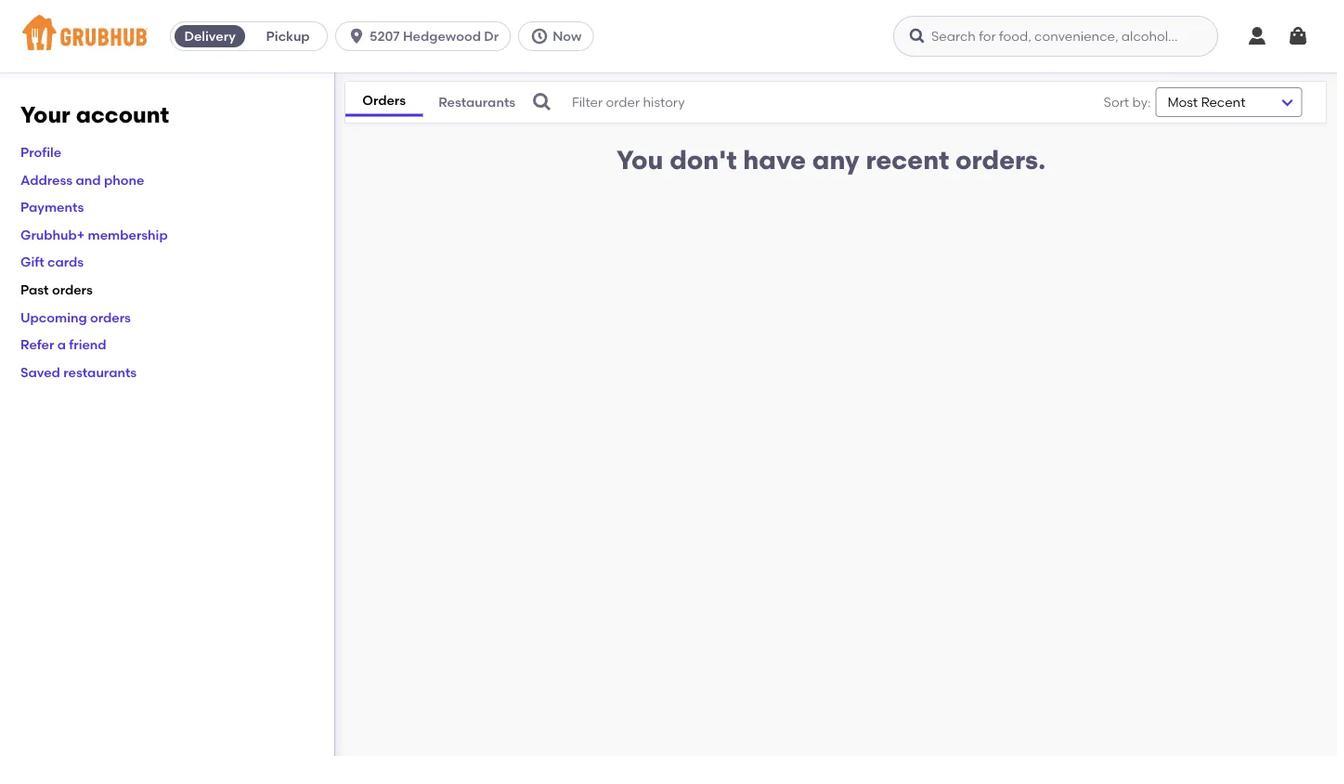 Task type: locate. For each thing, give the bounding box(es) containing it.
now
[[553, 28, 582, 44]]

by:
[[1133, 94, 1152, 110]]

pickup button
[[249, 21, 327, 51]]

1 horizontal spatial svg image
[[1288, 25, 1310, 47]]

orders up upcoming orders
[[52, 282, 93, 298]]

have
[[744, 144, 807, 176]]

gift cards link
[[20, 254, 84, 270]]

now button
[[519, 21, 602, 51]]

you don't have any recent orders.
[[617, 144, 1046, 176]]

you
[[617, 144, 664, 176]]

svg image
[[1247, 25, 1269, 47], [531, 27, 549, 46], [909, 27, 927, 46], [531, 91, 554, 113]]

Filter order history search field
[[531, 82, 1048, 123]]

Search for food, convenience, alcohol... search field
[[894, 16, 1219, 57]]

5207 hedgewood dr
[[370, 28, 499, 44]]

5207
[[370, 28, 400, 44]]

upcoming orders link
[[20, 309, 131, 325]]

orders.
[[956, 144, 1046, 176]]

cards
[[47, 254, 84, 270]]

any
[[813, 144, 860, 176]]

payments
[[20, 199, 84, 215]]

refer a friend link
[[20, 337, 107, 352]]

orders
[[52, 282, 93, 298], [90, 309, 131, 325]]

grubhub+
[[20, 227, 85, 243]]

past orders
[[20, 282, 93, 298]]

svg image
[[1288, 25, 1310, 47], [348, 27, 366, 46]]

past orders link
[[20, 282, 93, 298]]

profile
[[20, 144, 61, 160]]

upcoming
[[20, 309, 87, 325]]

address and phone link
[[20, 172, 144, 188]]

refer a friend
[[20, 337, 107, 352]]

0 horizontal spatial svg image
[[348, 27, 366, 46]]

0 vertical spatial orders
[[52, 282, 93, 298]]

1 vertical spatial orders
[[90, 309, 131, 325]]

orders up the friend
[[90, 309, 131, 325]]

svg image inside 5207 hedgewood dr button
[[348, 27, 366, 46]]

recent
[[866, 144, 950, 176]]

orders button
[[346, 88, 423, 116]]

grubhub+ membership
[[20, 227, 168, 243]]

svg image inside now 'button'
[[531, 27, 549, 46]]



Task type: describe. For each thing, give the bounding box(es) containing it.
phone
[[104, 172, 144, 188]]

sort
[[1104, 94, 1130, 110]]

your account
[[20, 101, 169, 128]]

gift
[[20, 254, 44, 270]]

5207 hedgewood dr button
[[336, 21, 519, 51]]

don't
[[670, 144, 737, 176]]

pickup
[[266, 28, 310, 44]]

profile link
[[20, 144, 61, 160]]

restaurants
[[63, 364, 137, 380]]

friend
[[69, 337, 107, 352]]

restaurants
[[439, 94, 516, 110]]

payments link
[[20, 199, 84, 215]]

delivery
[[184, 28, 236, 44]]

and
[[76, 172, 101, 188]]

main navigation navigation
[[0, 0, 1338, 72]]

past
[[20, 282, 49, 298]]

orders
[[363, 93, 406, 108]]

saved restaurants
[[20, 364, 137, 380]]

orders for upcoming orders
[[90, 309, 131, 325]]

hedgewood
[[403, 28, 481, 44]]

delivery button
[[171, 21, 249, 51]]

orders for past orders
[[52, 282, 93, 298]]

membership
[[88, 227, 168, 243]]

sort by:
[[1104, 94, 1152, 110]]

your
[[20, 101, 70, 128]]

saved restaurants link
[[20, 364, 137, 380]]

dr
[[484, 28, 499, 44]]

address and phone
[[20, 172, 144, 188]]

saved
[[20, 364, 60, 380]]

account
[[76, 101, 169, 128]]

upcoming orders
[[20, 309, 131, 325]]

a
[[57, 337, 66, 352]]

grubhub+ membership link
[[20, 227, 168, 243]]

address
[[20, 172, 73, 188]]

refer
[[20, 337, 54, 352]]

gift cards
[[20, 254, 84, 270]]

restaurants button
[[423, 89, 531, 115]]



Task type: vqa. For each thing, say whether or not it's contained in the screenshot.
2nd 2023 from the top of the page
no



